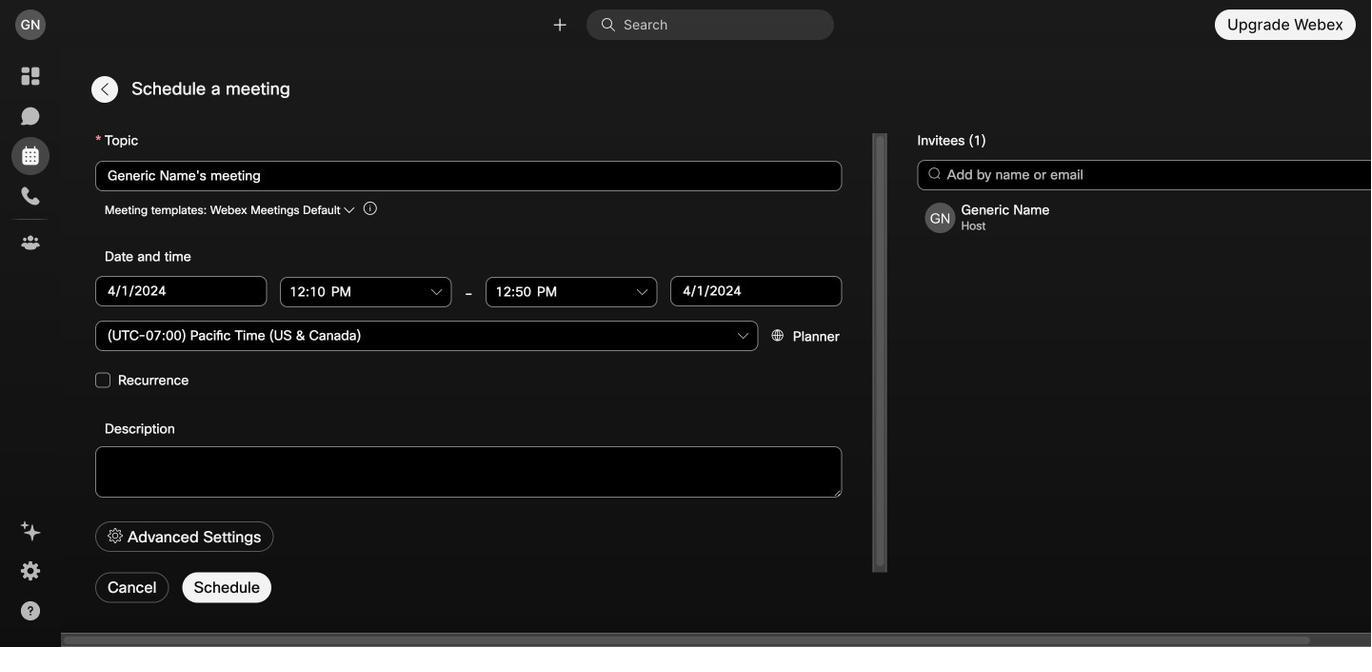 Task type: locate. For each thing, give the bounding box(es) containing it.
webex tab list
[[11, 57, 50, 262]]

navigation
[[0, 50, 61, 647]]



Task type: vqa. For each thing, say whether or not it's contained in the screenshot.
NAVIGATION
yes



